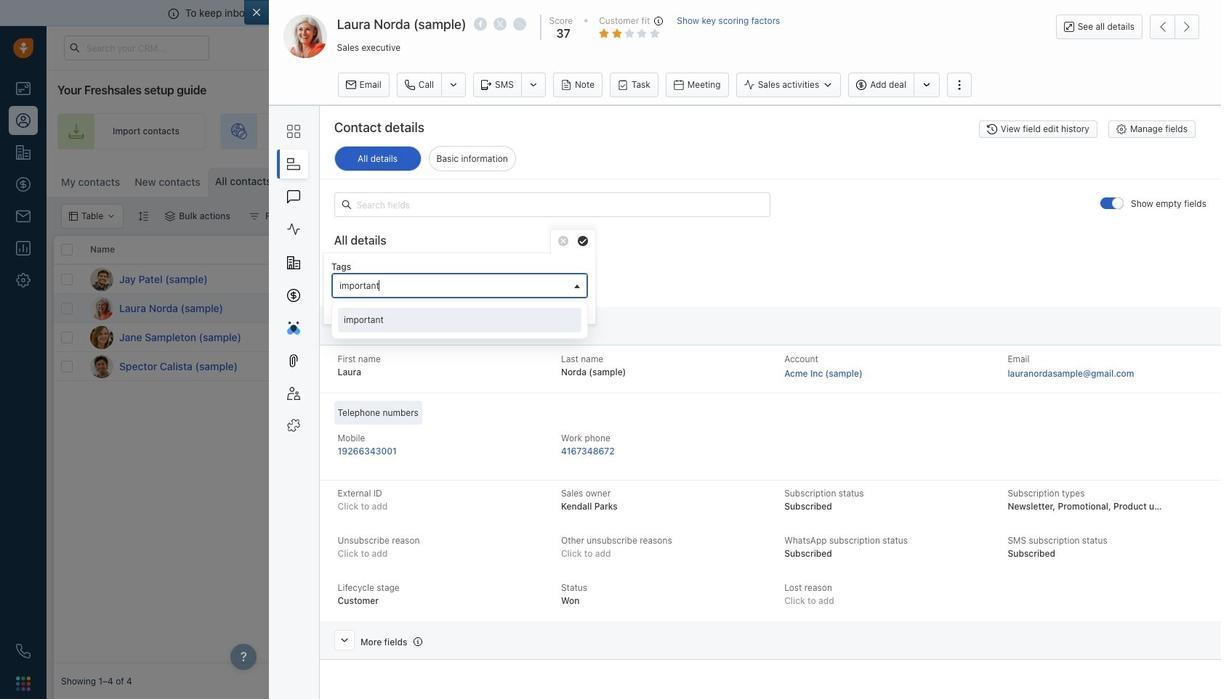 Task type: vqa. For each thing, say whether or not it's contained in the screenshot.
down image
no



Task type: describe. For each thing, give the bounding box(es) containing it.
1 row group from the left
[[54, 265, 374, 382]]

freshworks switcher image
[[16, 677, 31, 692]]

l image
[[90, 297, 113, 320]]

1 cell from the left
[[701, 265, 810, 294]]

2 cell from the left
[[810, 265, 919, 294]]

1 horizontal spatial container_wx8msf4aqz5i3rn1 image
[[599, 333, 609, 343]]

phone element
[[9, 637, 38, 667]]

Search your CRM... text field
[[64, 36, 209, 60]]

phone image
[[16, 645, 31, 659]]

4 cell from the left
[[1028, 265, 1137, 294]]



Task type: locate. For each thing, give the bounding box(es) containing it.
2 row group from the left
[[374, 265, 1221, 382]]

0 vertical spatial container_wx8msf4aqz5i3rn1 image
[[165, 212, 175, 222]]

container_wx8msf4aqz5i3rn1 image
[[912, 175, 922, 185], [249, 212, 259, 222], [599, 274, 609, 285], [930, 303, 940, 314], [930, 333, 940, 343]]

Click to select search field
[[336, 278, 569, 294]]

row group
[[54, 265, 374, 382], [374, 265, 1221, 382]]

press space to select this row. row
[[54, 265, 374, 294], [374, 265, 1221, 294], [54, 294, 374, 323], [374, 294, 1221, 323], [54, 323, 374, 353], [374, 323, 1221, 353], [54, 353, 374, 382], [374, 353, 1221, 382]]

s image
[[90, 355, 113, 378]]

row
[[54, 236, 374, 265]]

3 cell from the left
[[919, 265, 1028, 294]]

1 vertical spatial j image
[[90, 326, 113, 349]]

list box
[[338, 308, 581, 333]]

option
[[338, 308, 581, 333]]

1 vertical spatial container_wx8msf4aqz5i3rn1 image
[[599, 333, 609, 343]]

group
[[1010, 168, 1129, 193]]

close image
[[1199, 9, 1207, 17]]

cell
[[701, 265, 810, 294], [810, 265, 919, 294], [919, 265, 1028, 294], [1028, 265, 1137, 294], [1137, 265, 1221, 294]]

2 j image from the top
[[90, 326, 113, 349]]

0 horizontal spatial container_wx8msf4aqz5i3rn1 image
[[165, 212, 175, 222]]

5 cell from the left
[[1137, 265, 1221, 294]]

1 j image from the top
[[90, 268, 113, 291]]

container_wx8msf4aqz5i3rn1 image
[[165, 212, 175, 222], [599, 333, 609, 343]]

0 vertical spatial j image
[[90, 268, 113, 291]]

grid
[[54, 236, 1221, 665]]

Search fields text field
[[334, 193, 770, 218]]

j image
[[90, 268, 113, 291], [90, 326, 113, 349]]

j image down l icon
[[90, 326, 113, 349]]

j image up l icon
[[90, 268, 113, 291]]

dialog
[[244, 0, 1221, 700]]



